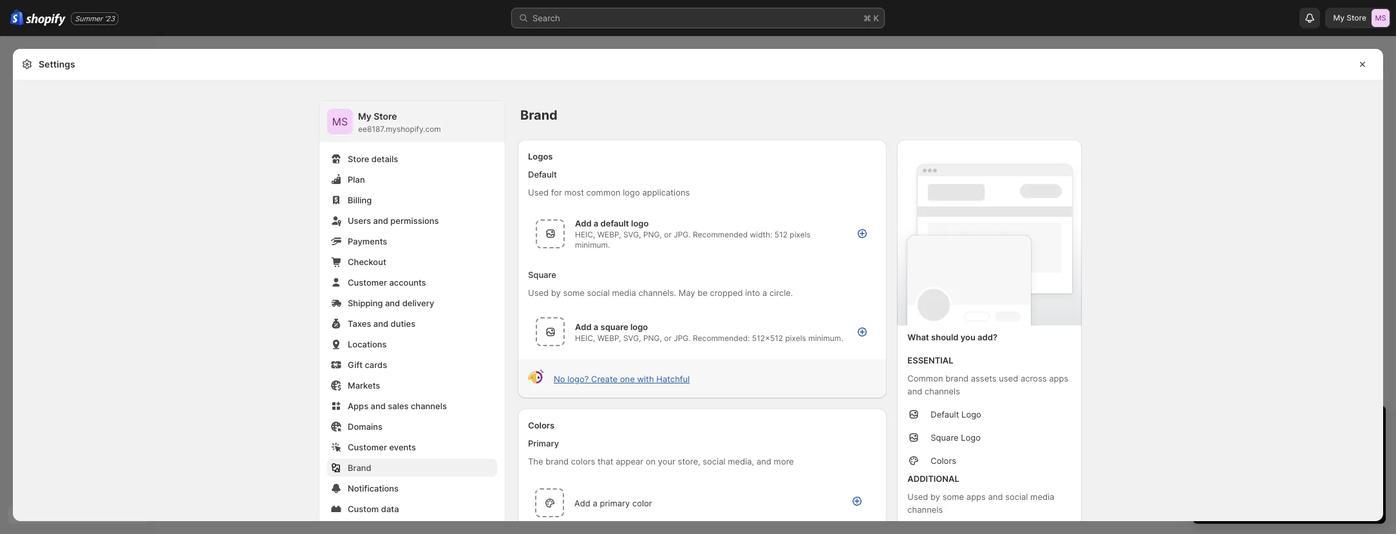 Task type: describe. For each thing, give the bounding box(es) containing it.
channels for essential
[[925, 387, 961, 397]]

colors
[[571, 457, 596, 467]]

what
[[908, 332, 930, 343]]

customer events link
[[327, 439, 497, 457]]

0 horizontal spatial media
[[612, 288, 636, 298]]

media inside used by some apps and social media channels
[[1031, 492, 1055, 503]]

applications
[[643, 187, 690, 198]]

png, for add a square logo
[[644, 333, 662, 343]]

custom data link
[[327, 501, 497, 519]]

gift cards link
[[327, 356, 497, 374]]

no logo? create one with hatchful image
[[528, 370, 544, 385]]

markets link
[[327, 377, 497, 395]]

ms button
[[327, 109, 353, 135]]

apps and sales channels link
[[327, 398, 497, 416]]

by for used by some apps and social media channels
[[931, 492, 941, 503]]

svg, for square
[[624, 333, 641, 343]]

summer '23 link
[[71, 12, 119, 25]]

billing link
[[327, 191, 497, 209]]

search
[[533, 13, 560, 23]]

512×512
[[752, 333, 783, 343]]

my store
[[1334, 13, 1367, 23]]

store details
[[348, 154, 398, 164]]

taxes
[[348, 319, 371, 329]]

no
[[554, 374, 565, 384]]

the brand colors that appear on your store, social media, and more
[[528, 457, 794, 467]]

square for square logo
[[931, 433, 959, 443]]

summer '23
[[75, 14, 115, 23]]

recommended
[[693, 230, 748, 240]]

one
[[620, 374, 635, 384]]

channels inside shop settings menu element
[[411, 401, 447, 412]]

settings dialog
[[13, 49, 1384, 535]]

pixels inside add a default logo heic, webp, svg, png, or jpg. recommended width: 512 pixels minimum.
[[790, 230, 811, 240]]

add a default logo heic, webp, svg, png, or jpg. recommended width: 512 pixels minimum.
[[575, 218, 811, 250]]

used for used by some apps and social media channels
[[908, 492, 929, 503]]

used for most common logo applications
[[528, 187, 690, 198]]

details
[[372, 154, 398, 164]]

cards
[[365, 360, 387, 370]]

store,
[[678, 457, 701, 467]]

brand link
[[327, 459, 497, 477]]

essential
[[908, 356, 954, 366]]

accounts
[[389, 278, 426, 288]]

with
[[637, 374, 654, 384]]

minimum. inside add a default logo heic, webp, svg, png, or jpg. recommended width: 512 pixels minimum.
[[575, 240, 610, 250]]

you
[[961, 332, 976, 343]]

may
[[679, 288, 696, 298]]

1 horizontal spatial brand
[[521, 108, 558, 123]]

logo for square logo
[[961, 433, 981, 443]]

plan
[[348, 175, 365, 185]]

heic, for add a square logo
[[575, 333, 595, 343]]

primary
[[528, 439, 559, 449]]

0 horizontal spatial colors
[[528, 421, 555, 431]]

custom
[[348, 504, 379, 515]]

duties
[[391, 319, 416, 329]]

jpg. for add a square logo
[[674, 333, 691, 343]]

for
[[551, 187, 562, 198]]

color
[[633, 498, 652, 509]]

customer for customer accounts
[[348, 278, 387, 288]]

default for default
[[528, 169, 557, 180]]

locations link
[[327, 336, 497, 354]]

custom data
[[348, 504, 399, 515]]

a for add a default logo heic, webp, svg, png, or jpg. recommended width: 512 pixels minimum.
[[594, 218, 599, 229]]

checkout
[[348, 257, 386, 267]]

be
[[698, 288, 708, 298]]

jpg. for add a default logo
[[674, 230, 691, 240]]

apps
[[348, 401, 369, 412]]

store for my store
[[1347, 13, 1367, 23]]

0 vertical spatial social
[[587, 288, 610, 298]]

shopify image
[[10, 10, 24, 26]]

gift
[[348, 360, 363, 370]]

⌘
[[864, 13, 872, 23]]

or for add a default logo
[[664, 230, 672, 240]]

default
[[601, 218, 629, 229]]

plan link
[[327, 171, 497, 189]]

across
[[1021, 374, 1047, 384]]

shipping and delivery
[[348, 298, 434, 309]]

k
[[874, 13, 879, 23]]

store inside store details link
[[348, 154, 369, 164]]

settings
[[39, 59, 75, 70]]

'23
[[105, 14, 115, 23]]

into
[[746, 288, 760, 298]]

a for add a primary color
[[593, 498, 598, 509]]

png, for add a default logo
[[644, 230, 662, 240]]

used for used by some social media channels. may be cropped into a circle.
[[528, 288, 549, 298]]

ee8187.myshopify.com
[[358, 124, 441, 134]]

channels.
[[639, 288, 676, 298]]

more
[[774, 457, 794, 467]]

some for apps
[[943, 492, 965, 503]]

customer events
[[348, 443, 416, 453]]

my store ee8187.myshopify.com
[[358, 111, 441, 134]]

svg, for default
[[624, 230, 641, 240]]

add a primary color
[[575, 498, 652, 509]]

logos
[[528, 151, 553, 162]]

some for social
[[563, 288, 585, 298]]

media,
[[728, 457, 755, 467]]

events
[[389, 443, 416, 453]]

data
[[381, 504, 399, 515]]

my store image
[[1372, 9, 1390, 27]]

default for default logo
[[931, 410, 960, 420]]

the
[[528, 457, 544, 467]]

512
[[775, 230, 788, 240]]

common
[[587, 187, 621, 198]]

social inside used by some apps and social media channels
[[1006, 492, 1029, 503]]

square for square
[[528, 270, 557, 280]]

customer accounts
[[348, 278, 426, 288]]

brand for common
[[946, 374, 969, 384]]

domains link
[[327, 418, 497, 436]]

apps inside used by some apps and social media channels
[[967, 492, 986, 503]]

shopify image
[[26, 13, 66, 26]]

notifications link
[[327, 480, 497, 498]]



Task type: vqa. For each thing, say whether or not it's contained in the screenshot.
Png,
yes



Task type: locate. For each thing, give the bounding box(es) containing it.
1 or from the top
[[664, 230, 672, 240]]

1 vertical spatial store
[[374, 111, 397, 122]]

permissions
[[391, 216, 439, 226]]

a right into
[[763, 288, 768, 298]]

0 vertical spatial channels
[[925, 387, 961, 397]]

1 vertical spatial add
[[575, 322, 592, 332]]

pixels right the 512×512
[[786, 333, 807, 343]]

1 vertical spatial colors
[[931, 456, 957, 466]]

1 horizontal spatial my
[[1334, 13, 1345, 23]]

1 vertical spatial logo
[[961, 433, 981, 443]]

1 customer from the top
[[348, 278, 387, 288]]

brand up the logos
[[521, 108, 558, 123]]

heic,
[[575, 230, 595, 240], [575, 333, 595, 343]]

my for my store
[[1334, 13, 1345, 23]]

1 vertical spatial brand
[[546, 457, 569, 467]]

used
[[999, 374, 1019, 384]]

on
[[646, 457, 656, 467]]

0 horizontal spatial by
[[551, 288, 561, 298]]

logo down default logo on the right of page
[[961, 433, 981, 443]]

png, inside add a square logo heic, webp, svg, png, or jpg. recommended: 512×512 pixels minimum.
[[644, 333, 662, 343]]

notifications
[[348, 484, 399, 494]]

square
[[601, 322, 629, 332]]

brand
[[521, 108, 558, 123], [348, 463, 372, 474]]

store details link
[[327, 150, 497, 168]]

0 horizontal spatial default
[[528, 169, 557, 180]]

0 vertical spatial png,
[[644, 230, 662, 240]]

0 vertical spatial logo
[[623, 187, 640, 198]]

what should you add?
[[908, 332, 998, 343]]

brand inside the "common brand assets used across apps and channels"
[[946, 374, 969, 384]]

0 horizontal spatial some
[[563, 288, 585, 298]]

jpg. inside add a default logo heic, webp, svg, png, or jpg. recommended width: 512 pixels minimum.
[[674, 230, 691, 240]]

most
[[565, 187, 584, 198]]

minimum. inside add a square logo heic, webp, svg, png, or jpg. recommended: 512×512 pixels minimum.
[[809, 333, 844, 343]]

assets
[[971, 374, 997, 384]]

heic, up logo? on the left bottom of page
[[575, 333, 595, 343]]

logo for default logo
[[962, 410, 982, 420]]

0 vertical spatial used
[[528, 187, 549, 198]]

gift cards
[[348, 360, 387, 370]]

0 vertical spatial jpg.
[[674, 230, 691, 240]]

1 vertical spatial logo
[[631, 218, 649, 229]]

1 vertical spatial used
[[528, 288, 549, 298]]

0 horizontal spatial my
[[358, 111, 372, 122]]

default up square logo
[[931, 410, 960, 420]]

1 vertical spatial pixels
[[786, 333, 807, 343]]

channels down common at the bottom right of the page
[[925, 387, 961, 397]]

channels up domains link
[[411, 401, 447, 412]]

1 horizontal spatial social
[[703, 457, 726, 467]]

customer down 'domains'
[[348, 443, 387, 453]]

or for add a square logo
[[664, 333, 672, 343]]

square logo
[[931, 433, 981, 443]]

2 vertical spatial store
[[348, 154, 369, 164]]

locations
[[348, 340, 387, 350]]

2 jpg. from the top
[[674, 333, 691, 343]]

my inside my store ee8187.myshopify.com
[[358, 111, 372, 122]]

default down the logos
[[528, 169, 557, 180]]

logo right default
[[631, 218, 649, 229]]

svg, down square
[[624, 333, 641, 343]]

minimum. right the 512×512
[[809, 333, 844, 343]]

a for add a square logo heic, webp, svg, png, or jpg. recommended: 512×512 pixels minimum.
[[594, 322, 599, 332]]

store up plan
[[348, 154, 369, 164]]

svg, inside add a default logo heic, webp, svg, png, or jpg. recommended width: 512 pixels minimum.
[[624, 230, 641, 240]]

1 vertical spatial customer
[[348, 443, 387, 453]]

webp, inside add a default logo heic, webp, svg, png, or jpg. recommended width: 512 pixels minimum.
[[598, 230, 621, 240]]

jpg. inside add a square logo heic, webp, svg, png, or jpg. recommended: 512×512 pixels minimum.
[[674, 333, 691, 343]]

0 horizontal spatial square
[[528, 270, 557, 280]]

your
[[658, 457, 676, 467]]

a left square
[[594, 322, 599, 332]]

1 vertical spatial or
[[664, 333, 672, 343]]

2 webp, from the top
[[598, 333, 621, 343]]

width:
[[750, 230, 773, 240]]

summer
[[75, 14, 103, 23]]

or inside add a square logo heic, webp, svg, png, or jpg. recommended: 512×512 pixels minimum.
[[664, 333, 672, 343]]

minimum. down default
[[575, 240, 610, 250]]

heic, inside add a default logo heic, webp, svg, png, or jpg. recommended width: 512 pixels minimum.
[[575, 230, 595, 240]]

logo inside add a square logo heic, webp, svg, png, or jpg. recommended: 512×512 pixels minimum.
[[631, 322, 648, 332]]

a inside add a square logo heic, webp, svg, png, or jpg. recommended: 512×512 pixels minimum.
[[594, 322, 599, 332]]

0 vertical spatial store
[[1347, 13, 1367, 23]]

webp, down default
[[598, 230, 621, 240]]

a left primary on the bottom of the page
[[593, 498, 598, 509]]

jpg. left recommended at the top of page
[[674, 230, 691, 240]]

1 vertical spatial default
[[931, 410, 960, 420]]

0 vertical spatial svg,
[[624, 230, 641, 240]]

a
[[594, 218, 599, 229], [763, 288, 768, 298], [594, 322, 599, 332], [593, 498, 598, 509]]

0 vertical spatial customer
[[348, 278, 387, 288]]

0 vertical spatial colors
[[528, 421, 555, 431]]

used for used for most common logo applications
[[528, 187, 549, 198]]

0 vertical spatial heic,
[[575, 230, 595, 240]]

brand up the notifications
[[348, 463, 372, 474]]

pixels
[[790, 230, 811, 240], [786, 333, 807, 343]]

1 horizontal spatial square
[[931, 433, 959, 443]]

apps right the across
[[1050, 374, 1069, 384]]

users and permissions
[[348, 216, 439, 226]]

jpg. left recommended:
[[674, 333, 691, 343]]

delivery
[[402, 298, 434, 309]]

1 horizontal spatial colors
[[931, 456, 957, 466]]

pixels inside add a square logo heic, webp, svg, png, or jpg. recommended: 512×512 pixels minimum.
[[786, 333, 807, 343]]

colors up primary
[[528, 421, 555, 431]]

1 vertical spatial brand
[[348, 463, 372, 474]]

add for add a default logo
[[575, 218, 592, 229]]

recommended:
[[693, 333, 750, 343]]

shipping and delivery link
[[327, 294, 497, 312]]

0 vertical spatial square
[[528, 270, 557, 280]]

or
[[664, 230, 672, 240], [664, 333, 672, 343]]

1 vertical spatial heic,
[[575, 333, 595, 343]]

logo right common
[[623, 187, 640, 198]]

brand left assets
[[946, 374, 969, 384]]

0 vertical spatial webp,
[[598, 230, 621, 240]]

my for my store ee8187.myshopify.com
[[358, 111, 372, 122]]

add inside add a default logo heic, webp, svg, png, or jpg. recommended width: 512 pixels minimum.
[[575, 218, 592, 229]]

my store image
[[327, 109, 353, 135]]

png, up with
[[644, 333, 662, 343]]

channels inside the "common brand assets used across apps and channels"
[[925, 387, 961, 397]]

0 vertical spatial minimum.
[[575, 240, 610, 250]]

used
[[528, 187, 549, 198], [528, 288, 549, 298], [908, 492, 929, 503]]

2 heic, from the top
[[575, 333, 595, 343]]

1 vertical spatial square
[[931, 433, 959, 443]]

shop settings menu element
[[320, 101, 505, 535]]

or up hatchful
[[664, 333, 672, 343]]

sales
[[388, 401, 409, 412]]

1 vertical spatial webp,
[[598, 333, 621, 343]]

billing
[[348, 195, 372, 206]]

0 horizontal spatial apps
[[967, 492, 986, 503]]

payments link
[[327, 233, 497, 251]]

add for add a square logo
[[575, 322, 592, 332]]

primary
[[600, 498, 630, 509]]

1 horizontal spatial store
[[374, 111, 397, 122]]

2 svg, from the top
[[624, 333, 641, 343]]

1 vertical spatial my
[[358, 111, 372, 122]]

add left default
[[575, 218, 592, 229]]

additional
[[908, 474, 960, 484]]

customer accounts link
[[327, 274, 497, 292]]

2 vertical spatial social
[[1006, 492, 1029, 503]]

2 vertical spatial add
[[575, 498, 591, 509]]

and inside the "common brand assets used across apps and channels"
[[908, 387, 923, 397]]

my left my store icon
[[1334, 13, 1345, 23]]

2 vertical spatial used
[[908, 492, 929, 503]]

heic, down the most
[[575, 230, 595, 240]]

that
[[598, 457, 614, 467]]

0 vertical spatial add
[[575, 218, 592, 229]]

1 horizontal spatial some
[[943, 492, 965, 503]]

dialog
[[1389, 49, 1397, 522]]

1 horizontal spatial media
[[1031, 492, 1055, 503]]

jpg.
[[674, 230, 691, 240], [674, 333, 691, 343]]

⌘ k
[[864, 13, 879, 23]]

0 vertical spatial or
[[664, 230, 672, 240]]

by for used by some social media channels. may be cropped into a circle.
[[551, 288, 561, 298]]

add left square
[[575, 322, 592, 332]]

svg, inside add a square logo heic, webp, svg, png, or jpg. recommended: 512×512 pixels minimum.
[[624, 333, 641, 343]]

1 day left in your trial element
[[1193, 439, 1386, 524]]

store for my store ee8187.myshopify.com
[[374, 111, 397, 122]]

1 horizontal spatial brand
[[946, 374, 969, 384]]

2 customer from the top
[[348, 443, 387, 453]]

create
[[591, 374, 618, 384]]

1 vertical spatial svg,
[[624, 333, 641, 343]]

png, inside add a default logo heic, webp, svg, png, or jpg. recommended width: 512 pixels minimum.
[[644, 230, 662, 240]]

0 horizontal spatial store
[[348, 154, 369, 164]]

webp, for default
[[598, 230, 621, 240]]

0 vertical spatial logo
[[962, 410, 982, 420]]

checkout link
[[327, 253, 497, 271]]

1 horizontal spatial apps
[[1050, 374, 1069, 384]]

0 vertical spatial some
[[563, 288, 585, 298]]

hatchful
[[657, 374, 690, 384]]

1 webp, from the top
[[598, 230, 621, 240]]

payments
[[348, 236, 387, 247]]

my right ms button
[[358, 111, 372, 122]]

0 vertical spatial default
[[528, 169, 557, 180]]

apps down square logo
[[967, 492, 986, 503]]

0 vertical spatial pixels
[[790, 230, 811, 240]]

logo up square logo
[[962, 410, 982, 420]]

customer for customer events
[[348, 443, 387, 453]]

1 vertical spatial png,
[[644, 333, 662, 343]]

channels inside used by some apps and social media channels
[[908, 505, 943, 515]]

add inside add a square logo heic, webp, svg, png, or jpg. recommended: 512×512 pixels minimum.
[[575, 322, 592, 332]]

1 png, from the top
[[644, 230, 662, 240]]

square
[[528, 270, 557, 280], [931, 433, 959, 443]]

pixels right 512
[[790, 230, 811, 240]]

webp, inside add a square logo heic, webp, svg, png, or jpg. recommended: 512×512 pixels minimum.
[[598, 333, 621, 343]]

1 jpg. from the top
[[674, 230, 691, 240]]

channels for additional
[[908, 505, 943, 515]]

store up ee8187.myshopify.com in the top left of the page
[[374, 111, 397, 122]]

2 or from the top
[[664, 333, 672, 343]]

png,
[[644, 230, 662, 240], [644, 333, 662, 343]]

apps inside the "common brand assets used across apps and channels"
[[1050, 374, 1069, 384]]

users
[[348, 216, 371, 226]]

0 vertical spatial media
[[612, 288, 636, 298]]

brand right the the
[[546, 457, 569, 467]]

or down the applications
[[664, 230, 672, 240]]

0 vertical spatial my
[[1334, 13, 1345, 23]]

brand
[[946, 374, 969, 384], [546, 457, 569, 467]]

brand inside 'link'
[[348, 463, 372, 474]]

2 horizontal spatial store
[[1347, 13, 1367, 23]]

logo inside add a default logo heic, webp, svg, png, or jpg. recommended width: 512 pixels minimum.
[[631, 218, 649, 229]]

customer down checkout
[[348, 278, 387, 288]]

add left primary on the bottom of the page
[[575, 498, 591, 509]]

brand for the
[[546, 457, 569, 467]]

some inside used by some apps and social media channels
[[943, 492, 965, 503]]

0 horizontal spatial brand
[[546, 457, 569, 467]]

webp, for square
[[598, 333, 621, 343]]

cropped
[[710, 288, 743, 298]]

and inside used by some apps and social media channels
[[989, 492, 1003, 503]]

heic, inside add a square logo heic, webp, svg, png, or jpg. recommended: 512×512 pixels minimum.
[[575, 333, 595, 343]]

1 vertical spatial channels
[[411, 401, 447, 412]]

webp, down square
[[598, 333, 621, 343]]

taxes and duties
[[348, 319, 416, 329]]

0 horizontal spatial brand
[[348, 463, 372, 474]]

or inside add a default logo heic, webp, svg, png, or jpg. recommended width: 512 pixels minimum.
[[664, 230, 672, 240]]

1 svg, from the top
[[624, 230, 641, 240]]

1 vertical spatial minimum.
[[809, 333, 844, 343]]

a left default
[[594, 218, 599, 229]]

1 vertical spatial by
[[931, 492, 941, 503]]

media
[[612, 288, 636, 298], [1031, 492, 1055, 503]]

logo right square
[[631, 322, 648, 332]]

webp,
[[598, 230, 621, 240], [598, 333, 621, 343]]

my
[[1334, 13, 1345, 23], [358, 111, 372, 122]]

2 png, from the top
[[644, 333, 662, 343]]

apps and sales channels
[[348, 401, 447, 412]]

1 horizontal spatial by
[[931, 492, 941, 503]]

shipping
[[348, 298, 383, 309]]

common
[[908, 374, 944, 384]]

customer
[[348, 278, 387, 288], [348, 443, 387, 453]]

some
[[563, 288, 585, 298], [943, 492, 965, 503]]

by inside used by some apps and social media channels
[[931, 492, 941, 503]]

used by some social media channels. may be cropped into a circle.
[[528, 288, 793, 298]]

0 vertical spatial by
[[551, 288, 561, 298]]

2 horizontal spatial social
[[1006, 492, 1029, 503]]

default logo
[[931, 410, 982, 420]]

store left my store icon
[[1347, 13, 1367, 23]]

add?
[[978, 332, 998, 343]]

a inside add a default logo heic, webp, svg, png, or jpg. recommended width: 512 pixels minimum.
[[594, 218, 599, 229]]

0 vertical spatial apps
[[1050, 374, 1069, 384]]

2 vertical spatial logo
[[631, 322, 648, 332]]

used by some apps and social media channels
[[908, 492, 1055, 515]]

1 horizontal spatial minimum.
[[809, 333, 844, 343]]

logo for media
[[631, 322, 648, 332]]

1 vertical spatial jpg.
[[674, 333, 691, 343]]

2 vertical spatial channels
[[908, 505, 943, 515]]

apps
[[1050, 374, 1069, 384], [967, 492, 986, 503]]

users and permissions link
[[327, 212, 497, 230]]

1 vertical spatial social
[[703, 457, 726, 467]]

channels down additional
[[908, 505, 943, 515]]

minimum.
[[575, 240, 610, 250], [809, 333, 844, 343]]

0 horizontal spatial minimum.
[[575, 240, 610, 250]]

0 vertical spatial brand
[[521, 108, 558, 123]]

common brand assets used across apps and channels
[[908, 374, 1069, 397]]

1 vertical spatial some
[[943, 492, 965, 503]]

png, down the applications
[[644, 230, 662, 240]]

no logo? create one with hatchful link
[[554, 374, 690, 384]]

colors up additional
[[931, 456, 957, 466]]

taxes and duties link
[[327, 315, 497, 333]]

logo
[[623, 187, 640, 198], [631, 218, 649, 229], [631, 322, 648, 332]]

heic, for add a default logo
[[575, 230, 595, 240]]

and
[[373, 216, 388, 226], [385, 298, 400, 309], [374, 319, 389, 329], [908, 387, 923, 397], [371, 401, 386, 412], [757, 457, 772, 467], [989, 492, 1003, 503]]

1 heic, from the top
[[575, 230, 595, 240]]

svg, down default
[[624, 230, 641, 240]]

0 vertical spatial brand
[[946, 374, 969, 384]]

store inside my store ee8187.myshopify.com
[[374, 111, 397, 122]]

1 vertical spatial media
[[1031, 492, 1055, 503]]

used inside used by some apps and social media channels
[[908, 492, 929, 503]]

0 horizontal spatial social
[[587, 288, 610, 298]]

1 vertical spatial apps
[[967, 492, 986, 503]]

markets
[[348, 381, 380, 391]]

logo for logo
[[631, 218, 649, 229]]

by
[[551, 288, 561, 298], [931, 492, 941, 503]]

1 horizontal spatial default
[[931, 410, 960, 420]]

no logo? create one with hatchful
[[554, 374, 690, 384]]



